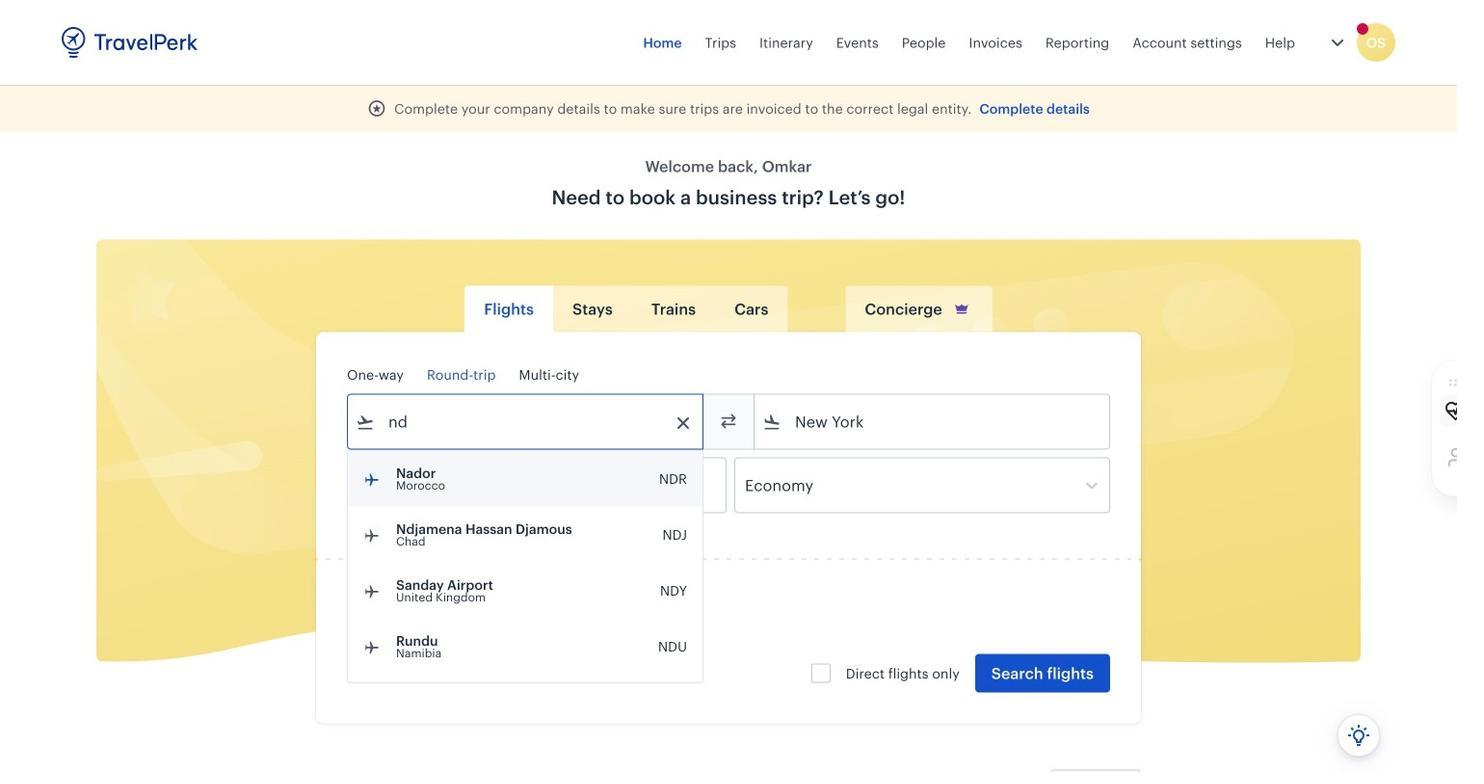 Task type: vqa. For each thing, say whether or not it's contained in the screenshot.
To search field
yes



Task type: locate. For each thing, give the bounding box(es) containing it.
To search field
[[782, 406, 1085, 437]]

From search field
[[375, 406, 678, 437]]



Task type: describe. For each thing, give the bounding box(es) containing it.
Return text field
[[490, 458, 590, 512]]

Add first traveler search field
[[379, 607, 579, 638]]

Depart text field
[[375, 458, 475, 512]]



